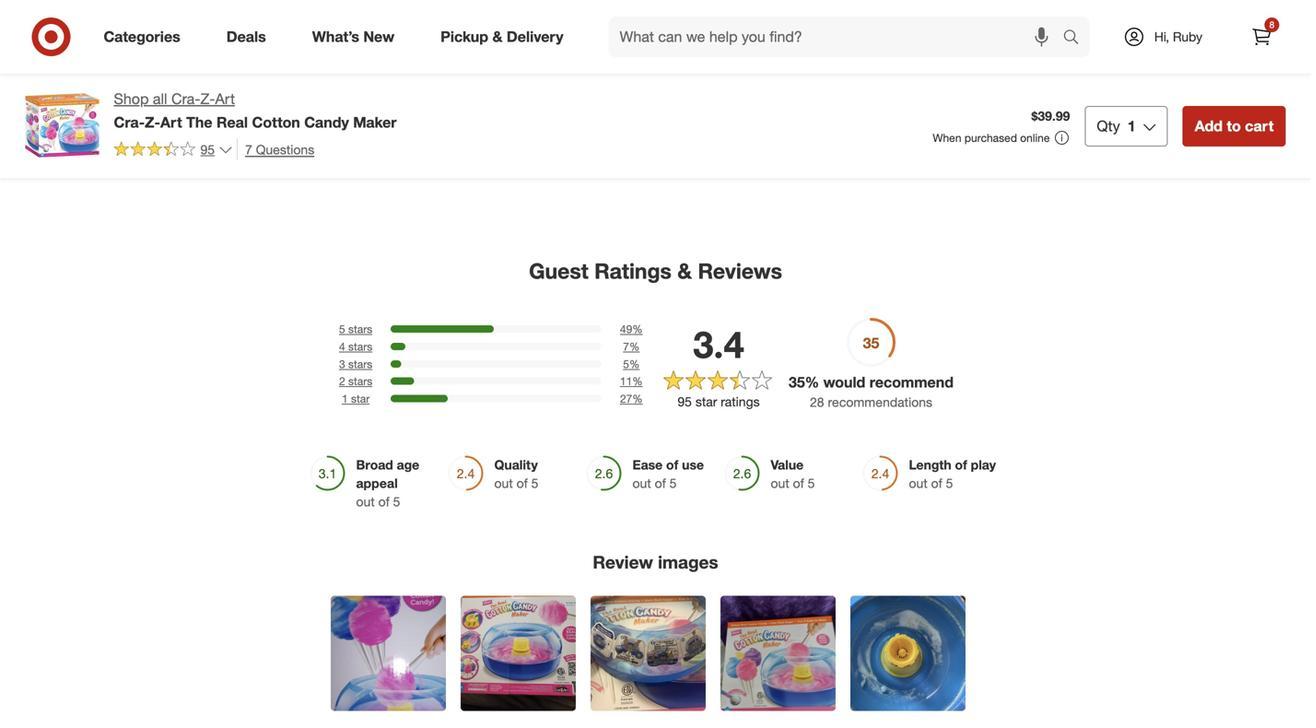 Task type: locate. For each thing, give the bounding box(es) containing it.
when
[[933, 131, 962, 145]]

1 vertical spatial 7
[[623, 340, 629, 353]]

sponsored inside $27.99 reg $39.99 sale fao schwarz giant 69" dance-on piano mat sponsored
[[977, 113, 1031, 127]]

7
[[245, 141, 252, 157], [623, 340, 629, 353]]

chef
[[308, 83, 336, 99]]

$39.99 up online at the right top of page
[[1032, 108, 1070, 124]]

0 horizontal spatial $39.99
[[996, 67, 1029, 81]]

head
[[668, 99, 699, 115]]

art down all
[[160, 113, 182, 131]]

giant
[[1057, 81, 1088, 97]]

set left shop on the top of page
[[90, 83, 110, 99]]

out inside the quality out of 5
[[494, 475, 513, 491]]

0 vertical spatial 1
[[1128, 117, 1136, 135]]

&
[[493, 28, 503, 46], [678, 258, 692, 284]]

reg inside $134.99 reg $229.99 sale
[[789, 67, 805, 81]]

1 vertical spatial art
[[160, 113, 182, 131]]

0 horizontal spatial set
[[90, 83, 110, 99]]

reg left $229.99
[[789, 67, 805, 81]]

3 stars from the top
[[348, 357, 373, 371]]

% down 11 %
[[633, 392, 643, 406]]

0 vertical spatial $39.99
[[996, 67, 1029, 81]]

sale inside $134.99 reg $229.99 sale
[[850, 67, 872, 81]]

real
[[217, 113, 248, 131]]

1 horizontal spatial reg
[[977, 67, 993, 81]]

kidibeats
[[451, 67, 507, 83]]

guest review image 1 of 5, zoom in image
[[331, 596, 446, 711]]

2 horizontal spatial sale
[[1226, 67, 1248, 81]]

1 horizontal spatial sale
[[1032, 67, 1054, 81]]

stars
[[348, 322, 373, 336], [348, 340, 373, 353], [348, 357, 373, 371], [348, 374, 373, 388]]

% up the 7 % in the top of the page
[[633, 322, 643, 336]]

95 down the
[[200, 141, 215, 157]]

reg up "dance-"
[[977, 67, 993, 81]]

set left the kidibeats
[[412, 83, 432, 99]]

cra- right all
[[171, 90, 200, 108]]

ratings
[[721, 394, 760, 410]]

vtech
[[412, 67, 448, 83]]

1 reg from the left
[[789, 67, 805, 81]]

new
[[363, 28, 395, 46]]

costway wooden play kitchen set, outdoor kid's mud kitchen with faucet & water box image
[[1165, 0, 1312, 40]]

11 %
[[620, 374, 643, 388]]

of inside value out of 5
[[793, 475, 804, 491]]

pickup
[[441, 28, 489, 46]]

of right doll
[[725, 83, 736, 99]]

play
[[971, 457, 996, 473]]

2
[[339, 374, 345, 388]]

reg inside $27.99 reg $39.99 sale fao schwarz giant 69" dance-on piano mat sponsored
[[977, 67, 993, 81]]

of down ease
[[655, 475, 666, 491]]

1 horizontal spatial cra-
[[171, 90, 200, 108]]

what's new
[[312, 28, 395, 46]]

1 horizontal spatial art
[[215, 90, 235, 108]]

What can we help you find? suggestions appear below search field
[[609, 17, 1068, 57]]

of down appeal
[[378, 494, 390, 510]]

$134.99
[[789, 51, 834, 67]]

sponsored up when purchased online
[[977, 113, 1031, 127]]

0 vertical spatial 7
[[245, 141, 252, 157]]

$25.99
[[600, 51, 639, 67]]

the
[[186, 113, 213, 131]]

0 horizontal spatial &
[[493, 28, 503, 46]]

5 down appeal
[[393, 494, 400, 510]]

reg left $169.99
[[1165, 67, 1181, 81]]

1 star
[[342, 392, 370, 406]]

hi, ruby
[[1155, 29, 1203, 45]]

2 stars
[[339, 374, 373, 388]]

$39.99 up "dance-"
[[996, 67, 1029, 81]]

out down ease
[[633, 475, 651, 491]]

out down value
[[771, 475, 790, 491]]

4 stars from the top
[[348, 374, 373, 388]]

doll
[[702, 99, 725, 115]]

1 vertical spatial $39.99
[[1032, 108, 1070, 124]]

of left 'play' at the right bottom of the page
[[955, 457, 968, 473]]

1 down 2
[[342, 392, 348, 406]]

& right ratings
[[678, 258, 692, 284]]

5 down length
[[946, 475, 953, 491]]

2 sale from the left
[[1032, 67, 1054, 81]]

0 horizontal spatial 95
[[200, 141, 215, 157]]

star for 1
[[351, 392, 370, 406]]

1 vertical spatial &
[[678, 258, 692, 284]]

fun
[[600, 99, 622, 115]]

0 horizontal spatial reg
[[789, 67, 805, 81]]

%
[[633, 322, 643, 336], [629, 340, 640, 353], [629, 357, 640, 371], [805, 374, 820, 391], [633, 374, 643, 388], [633, 392, 643, 406]]

cart
[[1245, 117, 1274, 135]]

of
[[725, 83, 736, 99], [666, 457, 679, 473], [955, 457, 968, 473], [517, 475, 528, 491], [655, 475, 666, 491], [793, 475, 804, 491], [931, 475, 943, 491], [378, 494, 390, 510]]

& right pickup
[[493, 28, 503, 46]]

sale right $229.99
[[850, 67, 872, 81]]

to
[[1227, 117, 1241, 135]]

1 horizontal spatial 7
[[623, 340, 629, 353]]

art
[[215, 90, 235, 108], [160, 113, 182, 131]]

95 right 27 % in the bottom of the page
[[678, 394, 692, 410]]

out inside the length of play out of 5
[[909, 475, 928, 491]]

our
[[600, 67, 622, 83]]

stars down 4 stars
[[348, 357, 373, 371]]

length of play out of 5
[[909, 457, 996, 491]]

search button
[[1055, 17, 1099, 61]]

49 %
[[620, 322, 643, 336]]

out down appeal
[[356, 494, 375, 510]]

sale inside $27.99 reg $39.99 sale fao schwarz giant 69" dance-on piano mat sponsored
[[1032, 67, 1054, 81]]

$10.49
[[36, 51, 75, 67]]

of down value
[[793, 475, 804, 491]]

7 down real
[[245, 141, 252, 157]]

-
[[272, 83, 277, 99]]

1 vertical spatial z-
[[145, 113, 160, 131]]

out down length
[[909, 475, 928, 491]]

2 set from the left
[[412, 83, 432, 99]]

sponsored inside b. toys wooden play kitchen - mini chef kitchenette sponsored
[[224, 115, 279, 129]]

% up 27 % in the bottom of the page
[[633, 374, 643, 388]]

of inside broad age appeal out of 5
[[378, 494, 390, 510]]

1 vertical spatial 95
[[678, 394, 692, 410]]

fao
[[977, 81, 1001, 97]]

review
[[593, 552, 653, 573]]

out for broad age appeal
[[356, 494, 375, 510]]

$25.99 our generation domenique sparkles of fun styling head doll
[[600, 51, 736, 115]]

1 horizontal spatial 1
[[1128, 117, 1136, 135]]

shop
[[114, 90, 149, 108]]

stars down 3 stars on the left
[[348, 374, 373, 388]]

4 stars
[[339, 340, 373, 353]]

sponsored down kitchen
[[224, 115, 279, 129]]

0 horizontal spatial art
[[160, 113, 182, 131]]

11
[[620, 374, 633, 388]]

out for length of play
[[909, 475, 928, 491]]

cra- down shop on the top of page
[[114, 113, 145, 131]]

out for ease of use
[[633, 475, 651, 491]]

kitchenette
[[224, 99, 291, 115]]

1 stars from the top
[[348, 322, 373, 336]]

on
[[1019, 97, 1036, 113]]

35 % would recommend 28 recommendations
[[789, 374, 954, 410]]

1
[[1128, 117, 1136, 135], [342, 392, 348, 406]]

star down 2 stars
[[351, 392, 370, 406]]

stars down 5 stars
[[348, 340, 373, 353]]

8 link
[[1242, 17, 1283, 57]]

b.
[[224, 67, 236, 83]]

age
[[397, 457, 420, 473]]

7 down '49' on the left top
[[623, 340, 629, 353]]

0 vertical spatial cra-
[[171, 90, 200, 108]]

% for 5
[[629, 357, 640, 371]]

0 vertical spatial z-
[[200, 90, 215, 108]]

guest review image 3 of 5, zoom in image
[[591, 596, 706, 711]]

% up 11 %
[[629, 357, 640, 371]]

out down quality
[[494, 475, 513, 491]]

sale left giant
[[1032, 67, 1054, 81]]

2 stars from the top
[[348, 340, 373, 353]]

1 sale from the left
[[850, 67, 872, 81]]

fao schwarz giant 69" dance-on piano mat image
[[977, 0, 1128, 40]]

5 down quality
[[531, 475, 539, 491]]

7 questions
[[245, 141, 314, 157]]

review images
[[593, 552, 719, 573]]

cra-
[[171, 90, 200, 108], [114, 113, 145, 131]]

0 horizontal spatial star
[[351, 392, 370, 406]]

5 down '28' at the bottom of the page
[[808, 475, 815, 491]]

1 horizontal spatial $39.99
[[1032, 108, 1070, 124]]

0 horizontal spatial 7
[[245, 141, 252, 157]]

1 horizontal spatial star
[[696, 394, 717, 410]]

% for 7
[[629, 340, 640, 353]]

sale right $169.99
[[1226, 67, 1248, 81]]

maker
[[353, 113, 397, 131]]

reg $169.99 sale
[[1165, 67, 1248, 81]]

art down b.
[[215, 90, 235, 108]]

5 up images
[[670, 475, 677, 491]]

$27.99
[[977, 51, 1015, 67]]

% inside 35 % would recommend 28 recommendations
[[805, 374, 820, 391]]

z-
[[200, 90, 215, 108], [145, 113, 160, 131]]

vtech kidibeats drum set link
[[412, 0, 564, 113]]

27
[[620, 392, 633, 406]]

sponsored down leapfrog at the top
[[36, 99, 91, 113]]

2 horizontal spatial reg
[[1165, 67, 1181, 81]]

0 horizontal spatial sale
[[850, 67, 872, 81]]

1 right qty
[[1128, 117, 1136, 135]]

of down quality
[[517, 475, 528, 491]]

5 inside broad age appeal out of 5
[[393, 494, 400, 510]]

star left ratings
[[696, 394, 717, 410]]

% for 27
[[633, 392, 643, 406]]

ratings
[[595, 258, 672, 284]]

out inside ease of use out of 5
[[633, 475, 651, 491]]

stars up 4 stars
[[348, 322, 373, 336]]

1 horizontal spatial 95
[[678, 394, 692, 410]]

z- up the
[[200, 90, 215, 108]]

2 reg from the left
[[977, 67, 993, 81]]

z- down all
[[145, 113, 160, 131]]

95
[[200, 141, 215, 157], [678, 394, 692, 410]]

ruby
[[1173, 29, 1203, 45]]

of down length
[[931, 475, 943, 491]]

domenique
[[600, 83, 667, 99]]

recommend
[[870, 374, 954, 391]]

1 set from the left
[[90, 83, 110, 99]]

1 vertical spatial 1
[[342, 392, 348, 406]]

% up 5 %
[[629, 340, 640, 353]]

kitchen
[[224, 83, 268, 99]]

1 horizontal spatial set
[[412, 83, 432, 99]]

use
[[682, 457, 704, 473]]

1 vertical spatial cra-
[[114, 113, 145, 131]]

% up '28' at the bottom of the page
[[805, 374, 820, 391]]

0 horizontal spatial cra-
[[114, 113, 145, 131]]

stars for 3 stars
[[348, 357, 373, 371]]

0 horizontal spatial z-
[[145, 113, 160, 131]]

1 horizontal spatial z-
[[200, 90, 215, 108]]

out inside broad age appeal out of 5
[[356, 494, 375, 510]]

pickup & delivery link
[[425, 17, 587, 57]]

0 vertical spatial 95
[[200, 141, 215, 157]]

stars for 5 stars
[[348, 322, 373, 336]]

star
[[351, 392, 370, 406], [696, 394, 717, 410]]

guest review image 2 of 5, zoom in image
[[461, 596, 576, 711]]

5 inside the length of play out of 5
[[946, 475, 953, 491]]

5 up 11
[[623, 357, 629, 371]]

0 horizontal spatial 1
[[342, 392, 348, 406]]



Task type: vqa. For each thing, say whether or not it's contained in the screenshot.
) in beauty ( 8782 )
no



Task type: describe. For each thing, give the bounding box(es) containing it.
sale for $27.99
[[1032, 67, 1054, 81]]

deals
[[226, 28, 266, 46]]

vtech kidibeats drum set image
[[412, 0, 564, 40]]

$169.99
[[1184, 67, 1223, 81]]

7 questions link
[[237, 139, 314, 160]]

$134.99 reg $229.99 sale
[[789, 51, 872, 81]]

8
[[1270, 19, 1275, 30]]

3 sale from the left
[[1226, 67, 1248, 81]]

quality
[[494, 457, 538, 473]]

categories
[[104, 28, 180, 46]]

costway kids play kitchen wooden cooking pretend playset cookware toddler gift image
[[789, 0, 940, 40]]

% for 35
[[805, 374, 820, 391]]

3.4
[[693, 322, 745, 367]]

$39.99 inside $27.99 reg $39.99 sale fao schwarz giant 69" dance-on piano mat sponsored
[[996, 67, 1029, 81]]

leapfrog ironing time learning set image
[[36, 0, 188, 40]]

7 for 7 questions
[[245, 141, 252, 157]]

piano
[[1039, 97, 1072, 113]]

5 up 4
[[339, 322, 345, 336]]

schwarz
[[1004, 81, 1054, 97]]

play
[[319, 67, 343, 83]]

star for 95
[[696, 394, 717, 410]]

wooden
[[267, 67, 315, 83]]

drum
[[510, 67, 542, 83]]

reg for $134.99
[[789, 67, 805, 81]]

5 inside value out of 5
[[808, 475, 815, 491]]

vtech kidibeats drum set
[[412, 67, 542, 99]]

styling
[[625, 99, 664, 115]]

qty 1
[[1097, 117, 1136, 135]]

pickup & delivery
[[441, 28, 564, 46]]

reg for $27.99
[[977, 67, 993, 81]]

stars for 4 stars
[[348, 340, 373, 353]]

set inside $10.49 leapfrog ironing time learning set sponsored
[[90, 83, 110, 99]]

b. toys wooden play kitchen - mini chef kitchenette sponsored
[[224, 67, 343, 129]]

sponsored left to
[[1165, 113, 1219, 127]]

qty
[[1097, 117, 1121, 135]]

1 horizontal spatial &
[[678, 258, 692, 284]]

our generation domenique sparkles of fun styling head doll image
[[600, 0, 752, 40]]

ironing
[[95, 67, 134, 83]]

sparkles
[[671, 83, 721, 99]]

7 for 7 %
[[623, 340, 629, 353]]

95 star ratings
[[678, 394, 760, 410]]

deals link
[[211, 17, 289, 57]]

dance-
[[977, 97, 1019, 113]]

images
[[658, 552, 719, 573]]

ease
[[633, 457, 663, 473]]

3
[[339, 357, 345, 371]]

value
[[771, 457, 804, 473]]

of inside the quality out of 5
[[517, 475, 528, 491]]

28
[[810, 394, 825, 410]]

guest review image 4 of 5, zoom in image
[[721, 596, 836, 711]]

hi,
[[1155, 29, 1170, 45]]

5 inside the quality out of 5
[[531, 475, 539, 491]]

out inside value out of 5
[[771, 475, 790, 491]]

leapfrog
[[36, 67, 91, 83]]

would
[[824, 374, 866, 391]]

image of cra-z-art the real cotton candy maker image
[[25, 88, 99, 162]]

5 inside ease of use out of 5
[[670, 475, 677, 491]]

add to cart button
[[1183, 106, 1286, 146]]

69"
[[1092, 81, 1112, 97]]

0 vertical spatial &
[[493, 28, 503, 46]]

4
[[339, 340, 345, 353]]

time
[[138, 67, 166, 83]]

search
[[1055, 30, 1099, 48]]

guest review image 5 of 5, zoom in image
[[851, 596, 966, 711]]

$27.99 reg $39.99 sale fao schwarz giant 69" dance-on piano mat sponsored
[[977, 51, 1112, 127]]

add to cart
[[1195, 117, 1274, 135]]

5 stars
[[339, 322, 373, 336]]

mat
[[1075, 97, 1097, 113]]

learning
[[36, 83, 86, 99]]

mini
[[281, 83, 305, 99]]

generation
[[625, 67, 689, 83]]

b. toys wooden play kitchen - mini chef kitchenette image
[[224, 0, 376, 40]]

purchased
[[965, 131, 1018, 145]]

length
[[909, 457, 952, 473]]

online
[[1021, 131, 1050, 145]]

candy
[[304, 113, 349, 131]]

95 for 95 star ratings
[[678, 394, 692, 410]]

3 stars
[[339, 357, 373, 371]]

categories link
[[88, 17, 203, 57]]

ease of use out of 5
[[633, 457, 704, 491]]

set inside vtech kidibeats drum set
[[412, 83, 432, 99]]

all
[[153, 90, 167, 108]]

7 %
[[623, 340, 640, 353]]

0 vertical spatial art
[[215, 90, 235, 108]]

delivery
[[507, 28, 564, 46]]

guest ratings & reviews
[[529, 258, 782, 284]]

recommendations
[[828, 394, 933, 410]]

% for 49
[[633, 322, 643, 336]]

95 for 95
[[200, 141, 215, 157]]

5 %
[[623, 357, 640, 371]]

95 link
[[114, 139, 233, 162]]

reviews
[[698, 258, 782, 284]]

stars for 2 stars
[[348, 374, 373, 388]]

guest
[[529, 258, 589, 284]]

$229.99
[[808, 67, 847, 81]]

when purchased online
[[933, 131, 1050, 145]]

% for 11
[[633, 374, 643, 388]]

what's new link
[[297, 17, 418, 57]]

shop all cra-z-art cra-z-art the real cotton candy maker
[[114, 90, 397, 131]]

of inside $25.99 our generation domenique sparkles of fun styling head doll
[[725, 83, 736, 99]]

add
[[1195, 117, 1223, 135]]

35
[[789, 374, 805, 391]]

3 reg from the left
[[1165, 67, 1181, 81]]

sale for $134.99
[[850, 67, 872, 81]]

sponsored inside $10.49 leapfrog ironing time learning set sponsored
[[36, 99, 91, 113]]

cotton
[[252, 113, 300, 131]]

broad age appeal out of 5
[[356, 457, 420, 510]]

of left use
[[666, 457, 679, 473]]



